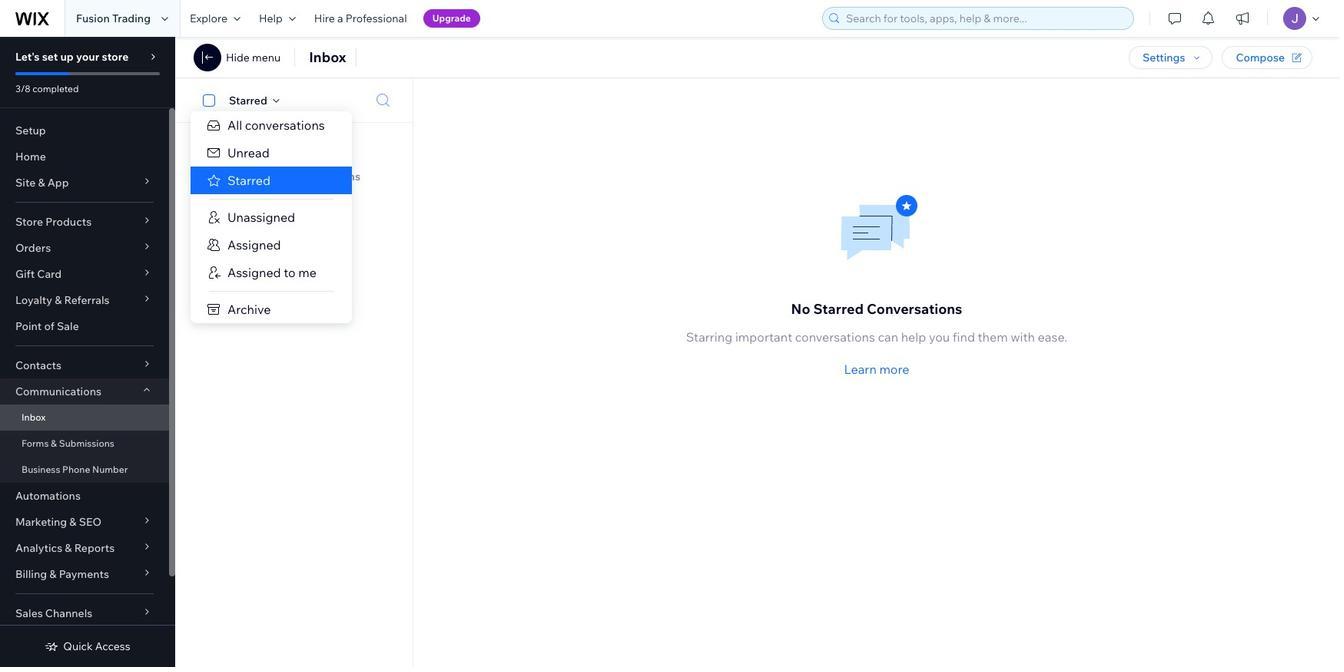 Task type: vqa. For each thing, say whether or not it's contained in the screenshot.
or
no



Task type: locate. For each thing, give the bounding box(es) containing it.
no down the unread at the top of the page
[[227, 170, 242, 184]]

3/8 completed
[[15, 83, 79, 95]]

business phone number link
[[0, 457, 169, 483]]

unread
[[227, 145, 269, 161]]

payments
[[59, 568, 109, 582]]

forms & submissions link
[[0, 431, 169, 457]]

forms & submissions
[[22, 438, 114, 449]]

compose button
[[1222, 46, 1312, 69]]

& for site
[[38, 176, 45, 190]]

1 vertical spatial conversations
[[795, 330, 875, 345]]

1 vertical spatial inbox
[[22, 412, 46, 423]]

1 horizontal spatial conversations
[[867, 301, 962, 318]]

inbox up forms
[[22, 412, 46, 423]]

starred
[[229, 93, 267, 107], [245, 170, 284, 184], [227, 173, 270, 188], [813, 301, 864, 318]]

site
[[15, 176, 36, 190]]

fusion trading
[[76, 12, 151, 25]]

1 vertical spatial conversations
[[867, 301, 962, 318]]

card
[[37, 267, 62, 281]]

assigned to me
[[227, 265, 316, 280]]

marketing & seo button
[[0, 509, 169, 536]]

1 assigned from the top
[[227, 237, 281, 253]]

assigned for assigned to me
[[227, 265, 281, 280]]

None checkbox
[[194, 91, 229, 109]]

0 vertical spatial no
[[227, 170, 242, 184]]

important
[[735, 330, 792, 345]]

sales channels
[[15, 607, 92, 621]]

app
[[47, 176, 69, 190]]

site & app button
[[0, 170, 169, 196]]

sale
[[57, 320, 79, 333]]

billing
[[15, 568, 47, 582]]

& for loyalty
[[55, 294, 62, 307]]

& right the billing
[[49, 568, 56, 582]]

1 horizontal spatial no starred conversations
[[791, 301, 962, 318]]

hide menu button down explore
[[194, 44, 281, 71]]

0 vertical spatial assigned
[[227, 237, 281, 253]]

analytics
[[15, 542, 62, 556]]

you
[[929, 330, 950, 345]]

conversations up the unread at the top of the page
[[245, 118, 325, 133]]

1 vertical spatial no
[[791, 301, 810, 318]]

compose
[[1236, 51, 1285, 65]]

& right site
[[38, 176, 45, 190]]

starred inside option
[[227, 173, 270, 188]]

& inside popup button
[[49, 568, 56, 582]]

hide menu button
[[194, 44, 281, 71], [226, 51, 281, 65]]

no starred conversations
[[227, 170, 360, 184], [791, 301, 962, 318]]

0 horizontal spatial no
[[227, 170, 242, 184]]

can
[[878, 330, 898, 345]]

no
[[227, 170, 242, 184], [791, 301, 810, 318]]

explore
[[190, 12, 227, 25]]

automations
[[15, 489, 81, 503]]

quick access
[[63, 640, 130, 654]]

2 assigned from the top
[[227, 265, 281, 280]]

with
[[1011, 330, 1035, 345]]

& for analytics
[[65, 542, 72, 556]]

site & app
[[15, 176, 69, 190]]

inbox link
[[0, 405, 169, 431]]

& left reports
[[65, 542, 72, 556]]

archive
[[227, 302, 271, 317]]

0 horizontal spatial inbox
[[22, 412, 46, 423]]

communications button
[[0, 379, 169, 405]]

orders
[[15, 241, 51, 255]]

access
[[95, 640, 130, 654]]

starring
[[686, 330, 732, 345]]

1 vertical spatial assigned
[[227, 265, 281, 280]]

assigned down unassigned
[[227, 237, 281, 253]]

seo
[[79, 516, 102, 529]]

& for marketing
[[69, 516, 76, 529]]

hire a professional link
[[305, 0, 416, 37]]

conversations up help
[[867, 301, 962, 318]]

list box
[[191, 111, 352, 323]]

them
[[978, 330, 1008, 345]]

upgrade
[[432, 12, 471, 24]]

home link
[[0, 144, 169, 170]]

no starred conversations up starring important conversations can help you find them with ease.
[[791, 301, 962, 318]]

store products
[[15, 215, 92, 229]]

hide menu
[[226, 51, 281, 65]]

point of sale link
[[0, 313, 169, 340]]

list box containing all conversations
[[191, 111, 352, 323]]

& right forms
[[51, 438, 57, 449]]

0 vertical spatial conversations
[[245, 118, 325, 133]]

contacts
[[15, 359, 61, 373]]

automations link
[[0, 483, 169, 509]]

no up important
[[791, 301, 810, 318]]

inbox
[[309, 48, 346, 66], [22, 412, 46, 423]]

gift
[[15, 267, 35, 281]]

learn more link
[[844, 360, 909, 379]]

professional
[[346, 12, 407, 25]]

conversations
[[245, 118, 325, 133], [795, 330, 875, 345]]

trading
[[112, 12, 151, 25]]

conversations
[[286, 170, 360, 184], [867, 301, 962, 318]]

find
[[953, 330, 975, 345]]

completed
[[32, 83, 79, 95]]

0 horizontal spatial conversations
[[286, 170, 360, 184]]

inbox down hire
[[309, 48, 346, 66]]

gift card button
[[0, 261, 169, 287]]

store
[[102, 50, 129, 64]]

business
[[22, 464, 60, 476]]

0 horizontal spatial no starred conversations
[[227, 170, 360, 184]]

conversations down all conversations
[[286, 170, 360, 184]]

store
[[15, 215, 43, 229]]

& left seo
[[69, 516, 76, 529]]

& inside dropdown button
[[69, 516, 76, 529]]

learn
[[844, 362, 877, 377]]

assigned
[[227, 237, 281, 253], [227, 265, 281, 280]]

1 horizontal spatial inbox
[[309, 48, 346, 66]]

help
[[901, 330, 926, 345]]

conversations up the learn
[[795, 330, 875, 345]]

assigned left to
[[227, 265, 281, 280]]

store products button
[[0, 209, 169, 235]]

sidebar element
[[0, 37, 175, 668]]

no starred conversations down the unread at the top of the page
[[227, 170, 360, 184]]

assigned for assigned
[[227, 237, 281, 253]]

phone
[[62, 464, 90, 476]]

& right loyalty
[[55, 294, 62, 307]]

0 horizontal spatial conversations
[[245, 118, 325, 133]]



Task type: describe. For each thing, give the bounding box(es) containing it.
loyalty & referrals button
[[0, 287, 169, 313]]

forms
[[22, 438, 49, 449]]

contacts button
[[0, 353, 169, 379]]

quick
[[63, 640, 93, 654]]

1 vertical spatial no starred conversations
[[791, 301, 962, 318]]

0 vertical spatial no starred conversations
[[227, 170, 360, 184]]

let's
[[15, 50, 40, 64]]

gift card
[[15, 267, 62, 281]]

& for forms
[[51, 438, 57, 449]]

sales
[[15, 607, 43, 621]]

channels
[[45, 607, 92, 621]]

reports
[[74, 542, 115, 556]]

your
[[76, 50, 99, 64]]

loyalty
[[15, 294, 52, 307]]

starred option
[[191, 167, 352, 194]]

referrals
[[64, 294, 110, 307]]

all conversations
[[227, 118, 325, 133]]

set
[[42, 50, 58, 64]]

marketing & seo
[[15, 516, 102, 529]]

3/8
[[15, 83, 30, 95]]

settings
[[1143, 51, 1185, 65]]

marketing
[[15, 516, 67, 529]]

home
[[15, 150, 46, 164]]

orders button
[[0, 235, 169, 261]]

setup
[[15, 124, 46, 138]]

more
[[879, 362, 909, 377]]

fusion
[[76, 12, 110, 25]]

hire a professional
[[314, 12, 407, 25]]

of
[[44, 320, 54, 333]]

billing & payments
[[15, 568, 109, 582]]

analytics & reports button
[[0, 536, 169, 562]]

all
[[227, 118, 242, 133]]

business phone number
[[22, 464, 128, 476]]

settings button
[[1129, 46, 1213, 69]]

upgrade button
[[423, 9, 480, 28]]

loyalty & referrals
[[15, 294, 110, 307]]

sales channels button
[[0, 601, 169, 627]]

a
[[337, 12, 343, 25]]

menu
[[252, 51, 281, 65]]

quick access button
[[45, 640, 130, 654]]

& for billing
[[49, 568, 56, 582]]

communications
[[15, 385, 101, 399]]

inbox inside sidebar element
[[22, 412, 46, 423]]

unassigned
[[227, 210, 295, 225]]

conversations inside list box
[[245, 118, 325, 133]]

point
[[15, 320, 42, 333]]

products
[[45, 215, 92, 229]]

up
[[60, 50, 74, 64]]

Search for tools, apps, help & more... field
[[841, 8, 1129, 29]]

ease.
[[1038, 330, 1067, 345]]

submissions
[[59, 438, 114, 449]]

hide
[[226, 51, 250, 65]]

0 vertical spatial inbox
[[309, 48, 346, 66]]

1 horizontal spatial conversations
[[795, 330, 875, 345]]

1 horizontal spatial no
[[791, 301, 810, 318]]

learn more
[[844, 362, 909, 377]]

0 vertical spatial conversations
[[286, 170, 360, 184]]

billing & payments button
[[0, 562, 169, 588]]

hide menu button down help
[[226, 51, 281, 65]]

to
[[284, 265, 296, 280]]

hire
[[314, 12, 335, 25]]

let's set up your store
[[15, 50, 129, 64]]

starring important conversations can help you find them with ease.
[[686, 330, 1067, 345]]

point of sale
[[15, 320, 79, 333]]

setup link
[[0, 118, 169, 144]]

number
[[92, 464, 128, 476]]

help button
[[250, 0, 305, 37]]

help
[[259, 12, 283, 25]]



